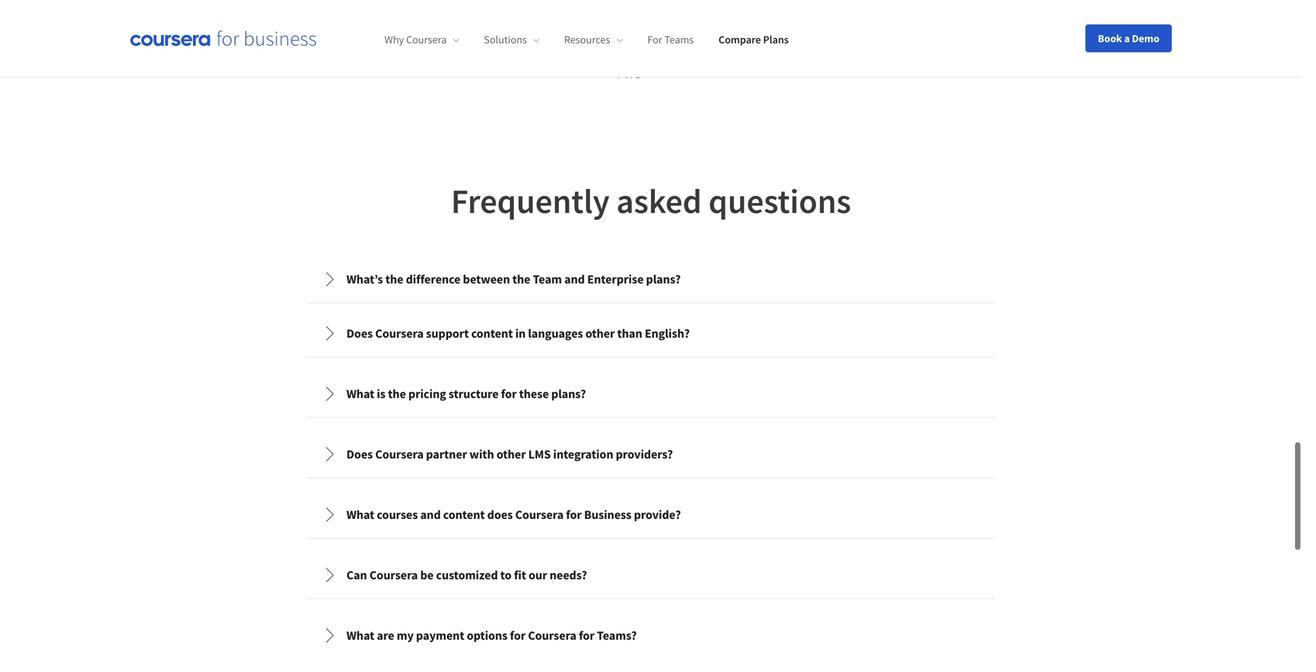 Task type: vqa. For each thing, say whether or not it's contained in the screenshot.
the leftmost 'of'
no



Task type: describe. For each thing, give the bounding box(es) containing it.
options
[[467, 628, 508, 644]]

plans? inside dropdown button
[[646, 272, 681, 287]]

integration
[[553, 447, 613, 462]]

pwc
[[617, 66, 641, 81]]

difference
[[406, 272, 461, 287]]

what is the pricing structure for these plans? button
[[309, 373, 993, 416]]

to
[[500, 568, 512, 583]]

compare plans
[[719, 33, 789, 47]]

for inside what courses and content does coursera for business provide? dropdown button
[[566, 507, 582, 523]]

book a demo
[[1098, 31, 1160, 45]]

what are my payment options for coursera for teams?
[[346, 628, 637, 644]]

plans? inside dropdown button
[[551, 386, 586, 402]]

coursera inside the what are my payment options for coursera for teams? dropdown button
[[528, 628, 577, 644]]

provide?
[[634, 507, 681, 523]]

in
[[515, 326, 526, 342]]

coursera for why coursera
[[406, 33, 447, 47]]

resources link
[[564, 33, 623, 47]]

for right options
[[510, 628, 526, 644]]

coursera for business image
[[130, 30, 316, 46]]

needs?
[[550, 568, 587, 583]]

what are my payment options for coursera for teams? button
[[309, 614, 993, 657]]

does coursera partner with other lms integration providers? button
[[309, 433, 993, 476]]

content for and
[[443, 507, 485, 523]]

manpreet
[[617, 19, 677, 39]]

courses
[[377, 507, 418, 523]]

1 horizontal spatial and
[[564, 272, 585, 287]]

fit
[[514, 568, 526, 583]]

the inside dropdown button
[[388, 386, 406, 402]]

for
[[648, 33, 662, 47]]

for teams
[[648, 33, 694, 47]]

these
[[519, 386, 549, 402]]

book
[[1098, 31, 1122, 45]]

customized
[[436, 568, 498, 583]]

content for support
[[471, 326, 513, 342]]

payment
[[416, 628, 464, 644]]

the right what's
[[385, 272, 403, 287]]

is
[[377, 386, 386, 402]]

resources
[[564, 33, 610, 47]]

business
[[584, 507, 632, 523]]

our
[[529, 568, 547, 583]]

coursera for can coursera be customized to fit our needs?
[[370, 568, 418, 583]]

the left team
[[512, 272, 531, 287]]

what courses and content does coursera for business provide? button
[[309, 493, 993, 537]]

does coursera partner with other lms integration providers?
[[346, 447, 673, 462]]

pricing
[[408, 386, 446, 402]]

providers?
[[616, 447, 673, 462]]

languages
[[528, 326, 583, 342]]

s.
[[680, 19, 691, 39]]

solutions
[[484, 33, 527, 47]]

english?
[[645, 326, 690, 342]]

does for does coursera partner with other lms integration providers?
[[346, 447, 373, 462]]

demo
[[1132, 31, 1160, 45]]

for teams link
[[648, 33, 694, 47]]

can coursera be customized to fit our needs?
[[346, 568, 587, 583]]



Task type: locate. For each thing, give the bounding box(es) containing it.
plans? right enterprise
[[646, 272, 681, 287]]

and right courses
[[420, 507, 441, 523]]

what is the pricing structure for these plans?
[[346, 386, 586, 402]]

manpreet s.
[[617, 19, 691, 39]]

plans
[[763, 33, 789, 47]]

for left "these"
[[501, 386, 517, 402]]

plans?
[[646, 272, 681, 287], [551, 386, 586, 402]]

teams
[[665, 33, 694, 47]]

can
[[346, 568, 367, 583]]

what left are
[[346, 628, 374, 644]]

for
[[501, 386, 517, 402], [566, 507, 582, 523], [510, 628, 526, 644], [579, 628, 595, 644]]

other
[[586, 326, 615, 342], [497, 447, 526, 462]]

coursera down our
[[528, 628, 577, 644]]

pwc logo image
[[515, 17, 592, 76]]

0 horizontal spatial and
[[420, 507, 441, 523]]

lms
[[528, 447, 551, 462]]

content inside does coursera support content in languages other than english? dropdown button
[[471, 326, 513, 342]]

asked
[[616, 179, 702, 223]]

for left 'business'
[[566, 507, 582, 523]]

and
[[564, 272, 585, 287], [420, 507, 441, 523]]

0 vertical spatial does
[[346, 326, 373, 342]]

coursera for does coursera partner with other lms integration providers?
[[375, 447, 424, 462]]

why coursera
[[384, 33, 447, 47]]

are
[[377, 628, 394, 644]]

can coursera be customized to fit our needs? button
[[309, 554, 993, 597]]

for inside what is the pricing structure for these plans? dropdown button
[[501, 386, 517, 402]]

does inside dropdown button
[[346, 326, 373, 342]]

2 vertical spatial what
[[346, 628, 374, 644]]

be
[[420, 568, 434, 583]]

the right is
[[388, 386, 406, 402]]

solutions link
[[484, 33, 539, 47]]

1 horizontal spatial plans?
[[646, 272, 681, 287]]

frequently
[[451, 179, 610, 223]]

1 vertical spatial does
[[346, 447, 373, 462]]

other inside does coursera support content in languages other than english? dropdown button
[[586, 326, 615, 342]]

2 what from the top
[[346, 507, 374, 523]]

my
[[397, 628, 414, 644]]

book a demo button
[[1086, 24, 1172, 52]]

coursera inside does coursera partner with other lms integration providers? "dropdown button"
[[375, 447, 424, 462]]

what for what are my payment options for coursera for teams?
[[346, 628, 374, 644]]

1 does from the top
[[346, 326, 373, 342]]

3 what from the top
[[346, 628, 374, 644]]

coursera for does coursera support content in languages other than english?
[[375, 326, 424, 342]]

coursera left support
[[375, 326, 424, 342]]

0 horizontal spatial other
[[497, 447, 526, 462]]

with
[[470, 447, 494, 462]]

coursera right does
[[515, 507, 564, 523]]

why coursera link
[[384, 33, 459, 47]]

1 vertical spatial plans?
[[551, 386, 586, 402]]

support
[[426, 326, 469, 342]]

compare plans link
[[719, 33, 789, 47]]

what's the difference between the team and enterprise plans?
[[346, 272, 681, 287]]

what inside dropdown button
[[346, 628, 374, 644]]

what inside dropdown button
[[346, 386, 374, 402]]

than
[[617, 326, 642, 342]]

1 vertical spatial content
[[443, 507, 485, 523]]

what courses and content does coursera for business provide?
[[346, 507, 681, 523]]

teams?
[[597, 628, 637, 644]]

content left does
[[443, 507, 485, 523]]

why
[[384, 33, 404, 47]]

0 horizontal spatial plans?
[[551, 386, 586, 402]]

coursera left partner
[[375, 447, 424, 462]]

what's the difference between the team and enterprise plans? button
[[309, 258, 993, 301]]

does coursera support content in languages other than english? button
[[309, 312, 993, 355]]

does inside "dropdown button"
[[346, 447, 373, 462]]

2 does from the top
[[346, 447, 373, 462]]

coursera
[[406, 33, 447, 47], [375, 326, 424, 342], [375, 447, 424, 462], [515, 507, 564, 523], [370, 568, 418, 583], [528, 628, 577, 644]]

coursera inside what courses and content does coursera for business provide? dropdown button
[[515, 507, 564, 523]]

what's
[[346, 272, 383, 287]]

enterprise
[[587, 272, 644, 287]]

content
[[471, 326, 513, 342], [443, 507, 485, 523]]

other left than
[[586, 326, 615, 342]]

frequently asked questions
[[451, 179, 851, 223]]

other left lms
[[497, 447, 526, 462]]

the
[[385, 272, 403, 287], [512, 272, 531, 287], [388, 386, 406, 402]]

what inside dropdown button
[[346, 507, 374, 523]]

content left in
[[471, 326, 513, 342]]

0 vertical spatial plans?
[[646, 272, 681, 287]]

content inside what courses and content does coursera for business provide? dropdown button
[[443, 507, 485, 523]]

1 vertical spatial and
[[420, 507, 441, 523]]

what left courses
[[346, 507, 374, 523]]

partner
[[426, 447, 467, 462]]

coursera left be on the bottom left of page
[[370, 568, 418, 583]]

1 vertical spatial other
[[497, 447, 526, 462]]

coursera inside does coursera support content in languages other than english? dropdown button
[[375, 326, 424, 342]]

does
[[487, 507, 513, 523]]

what for what is the pricing structure for these plans?
[[346, 386, 374, 402]]

does for does coursera support content in languages other than english?
[[346, 326, 373, 342]]

structure
[[449, 386, 499, 402]]

coursera inside 'can coursera be customized to fit our needs?' dropdown button
[[370, 568, 418, 583]]

compare
[[719, 33, 761, 47]]

does coursera support content in languages other than english?
[[346, 326, 690, 342]]

0 vertical spatial content
[[471, 326, 513, 342]]

team
[[533, 272, 562, 287]]

does
[[346, 326, 373, 342], [346, 447, 373, 462]]

a
[[1124, 31, 1130, 45]]

other inside does coursera partner with other lms integration providers? "dropdown button"
[[497, 447, 526, 462]]

what left is
[[346, 386, 374, 402]]

and right team
[[564, 272, 585, 287]]

what for what courses and content does coursera for business provide?
[[346, 507, 374, 523]]

plans? right "these"
[[551, 386, 586, 402]]

1 horizontal spatial other
[[586, 326, 615, 342]]

0 vertical spatial and
[[564, 272, 585, 287]]

questions
[[709, 179, 851, 223]]

0 vertical spatial other
[[586, 326, 615, 342]]

1 vertical spatial what
[[346, 507, 374, 523]]

1 what from the top
[[346, 386, 374, 402]]

what
[[346, 386, 374, 402], [346, 507, 374, 523], [346, 628, 374, 644]]

between
[[463, 272, 510, 287]]

coursera right why
[[406, 33, 447, 47]]

0 vertical spatial what
[[346, 386, 374, 402]]

for left teams?
[[579, 628, 595, 644]]



